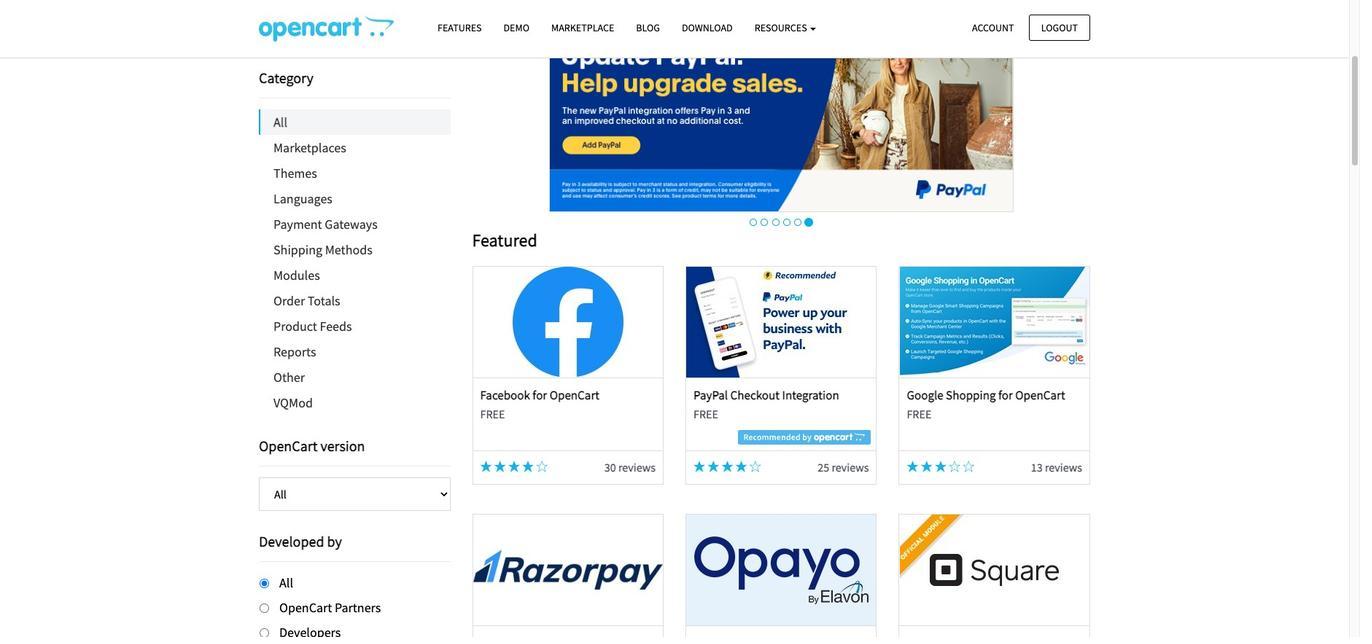 Task type: locate. For each thing, give the bounding box(es) containing it.
integration
[[782, 387, 840, 403]]

reports link
[[259, 339, 450, 365]]

shipping methods link
[[259, 237, 450, 263]]

shopping
[[946, 387, 996, 403]]

0 horizontal spatial star light o image
[[536, 461, 548, 473]]

developed
[[259, 533, 324, 551]]

download
[[682, 21, 733, 34]]

0 horizontal spatial star light o image
[[949, 461, 961, 473]]

for right shopping
[[999, 387, 1013, 403]]

reviews for paypal checkout integration
[[832, 460, 869, 475]]

5 star light image from the left
[[907, 461, 919, 473]]

1 star light o image from the left
[[536, 461, 548, 473]]

13 reviews
[[1031, 460, 1083, 475]]

modules link
[[259, 263, 450, 288]]

logout
[[1042, 21, 1078, 34]]

free down paypal
[[694, 407, 718, 422]]

opencart partners
[[279, 599, 381, 616]]

2 horizontal spatial free
[[907, 407, 932, 422]]

1 for from the left
[[533, 387, 547, 403]]

1 horizontal spatial reviews
[[832, 460, 869, 475]]

themes
[[274, 165, 317, 182]]

2 free from the left
[[694, 407, 718, 422]]

free inside the paypal checkout integration free
[[694, 407, 718, 422]]

other link
[[259, 365, 450, 390]]

paypal
[[694, 387, 728, 403]]

free
[[480, 407, 505, 422], [694, 407, 718, 422], [907, 407, 932, 422]]

all down developed
[[279, 575, 293, 592]]

demo
[[504, 21, 530, 34]]

0 horizontal spatial for
[[533, 387, 547, 403]]

methods
[[325, 241, 373, 258]]

star light o image for facebook for opencart
[[536, 461, 548, 473]]

3 reviews from the left
[[1045, 460, 1083, 475]]

payment
[[274, 216, 322, 233]]

1 horizontal spatial star light o image
[[963, 461, 975, 473]]

opencart right shopping
[[1016, 387, 1066, 403]]

totals
[[308, 293, 340, 309]]

all
[[274, 114, 287, 131], [279, 575, 293, 592]]

reviews right 30
[[619, 460, 656, 475]]

star light image
[[494, 461, 506, 473], [508, 461, 520, 473], [708, 461, 719, 473], [736, 461, 747, 473], [935, 461, 947, 473]]

1 reviews from the left
[[619, 460, 656, 475]]

google shopping for opencart link
[[907, 387, 1066, 403]]

account link
[[960, 14, 1027, 41]]

shipping methods
[[274, 241, 373, 258]]

reviews right the 25
[[832, 460, 869, 475]]

resources link
[[744, 15, 828, 41]]

logout link
[[1029, 14, 1091, 41]]

1 star light image from the left
[[494, 461, 506, 473]]

google shopping for opencart image
[[900, 267, 1090, 378]]

2 horizontal spatial reviews
[[1045, 460, 1083, 475]]

star light image
[[480, 461, 492, 473], [522, 461, 534, 473], [694, 461, 705, 473], [722, 461, 733, 473], [907, 461, 919, 473], [921, 461, 933, 473]]

30 reviews
[[605, 460, 656, 475]]

1 star light image from the left
[[480, 461, 492, 473]]

free for facebook
[[480, 407, 505, 422]]

1 free from the left
[[480, 407, 505, 422]]

6 star light image from the left
[[921, 461, 933, 473]]

2 star light image from the left
[[522, 461, 534, 473]]

opencart inside facebook for opencart free
[[550, 387, 600, 403]]

for
[[533, 387, 547, 403], [999, 387, 1013, 403]]

25
[[818, 460, 830, 475]]

featured
[[472, 229, 538, 252]]

version
[[321, 437, 365, 455]]

2 star light image from the left
[[508, 461, 520, 473]]

reviews
[[619, 460, 656, 475], [832, 460, 869, 475], [1045, 460, 1083, 475]]

4 star light image from the left
[[722, 461, 733, 473]]

download link
[[671, 15, 744, 41]]

star light o image
[[536, 461, 548, 473], [750, 461, 761, 473]]

star light o image
[[949, 461, 961, 473], [963, 461, 975, 473]]

vqmod
[[274, 395, 313, 411]]

vqmod link
[[259, 390, 450, 416]]

languages link
[[259, 186, 450, 212]]

paypal checkout integration free
[[694, 387, 840, 422]]

opencart right the facebook
[[550, 387, 600, 403]]

star light o image down the paypal checkout integration free
[[750, 461, 761, 473]]

google
[[907, 387, 944, 403]]

opencart extensions image
[[259, 15, 394, 42]]

free inside facebook for opencart free
[[480, 407, 505, 422]]

0 horizontal spatial reviews
[[619, 460, 656, 475]]

blog link
[[625, 15, 671, 41]]

opencart
[[550, 387, 600, 403], [1016, 387, 1066, 403], [259, 437, 318, 455], [279, 599, 332, 616]]

for inside google shopping for opencart free
[[999, 387, 1013, 403]]

facebook for opencart free
[[480, 387, 600, 422]]

facebook
[[480, 387, 530, 403]]

2 star light o image from the left
[[750, 461, 761, 473]]

all up marketplaces
[[274, 114, 287, 131]]

other
[[274, 369, 305, 386]]

None radio
[[260, 604, 269, 613]]

2 for from the left
[[999, 387, 1013, 403]]

checkout
[[731, 387, 780, 403]]

2 reviews from the left
[[832, 460, 869, 475]]

order totals link
[[259, 288, 450, 314]]

for right the facebook
[[533, 387, 547, 403]]

reviews for google shopping for opencart
[[1045, 460, 1083, 475]]

gateways
[[325, 216, 378, 233]]

star light o image down facebook for opencart free
[[536, 461, 548, 473]]

resources
[[755, 21, 809, 34]]

1 horizontal spatial for
[[999, 387, 1013, 403]]

3 free from the left
[[907, 407, 932, 422]]

product
[[274, 318, 317, 335]]

25 reviews
[[818, 460, 869, 475]]

reviews right 13
[[1045, 460, 1083, 475]]

1 horizontal spatial free
[[694, 407, 718, 422]]

developed by
[[259, 533, 342, 551]]

languages
[[274, 190, 333, 207]]

3 star light image from the left
[[694, 461, 705, 473]]

0 horizontal spatial free
[[480, 407, 505, 422]]

account
[[972, 21, 1014, 34]]

1 horizontal spatial star light o image
[[750, 461, 761, 473]]

free down the google
[[907, 407, 932, 422]]

all link
[[260, 109, 450, 135]]

None radio
[[260, 579, 269, 589], [260, 629, 269, 638], [260, 579, 269, 589], [260, 629, 269, 638]]

3 star light image from the left
[[708, 461, 719, 473]]

modules
[[274, 267, 320, 284]]

free down the facebook
[[480, 407, 505, 422]]



Task type: describe. For each thing, give the bounding box(es) containing it.
partners
[[335, 599, 381, 616]]

paypal checkout integration link
[[694, 387, 840, 403]]

facebook for opencart link
[[480, 387, 600, 403]]

marketplace link
[[541, 15, 625, 41]]

marketplaces link
[[259, 135, 450, 160]]

blog
[[636, 21, 660, 34]]

2 star light o image from the left
[[963, 461, 975, 473]]

google shopping for opencart free
[[907, 387, 1066, 422]]

13
[[1031, 460, 1043, 475]]

category
[[259, 69, 314, 87]]

reports
[[274, 344, 316, 360]]

star light o image for paypal checkout integration
[[750, 461, 761, 473]]

order
[[274, 293, 305, 309]]

4 star light image from the left
[[736, 461, 747, 473]]

product feeds
[[274, 318, 352, 335]]

opencart version
[[259, 437, 365, 455]]

demo link
[[493, 15, 541, 41]]

payment gateways link
[[259, 212, 450, 237]]

30
[[605, 460, 616, 475]]

free for paypal
[[694, 407, 718, 422]]

1 vertical spatial all
[[279, 575, 293, 592]]

product feeds link
[[259, 314, 450, 339]]

for inside facebook for opencart free
[[533, 387, 547, 403]]

order totals
[[274, 293, 340, 309]]

feeds
[[320, 318, 352, 335]]

features
[[438, 21, 482, 34]]

razorpay (opencart 4.x.x) image
[[473, 515, 663, 626]]

paypal checkout integration image
[[687, 267, 876, 378]]

1 star light o image from the left
[[949, 461, 961, 473]]

by
[[327, 533, 342, 551]]

shipping
[[274, 241, 323, 258]]

0 vertical spatial all
[[274, 114, 287, 131]]

reviews for facebook for opencart
[[619, 460, 656, 475]]

opayo uk & ireland (formerly sage pay) image
[[687, 515, 876, 626]]

opencart inside google shopping for opencart free
[[1016, 387, 1066, 403]]

free inside google shopping for opencart free
[[907, 407, 932, 422]]

themes link
[[259, 160, 450, 186]]

marketplace
[[551, 21, 614, 34]]

opencart down vqmod
[[259, 437, 318, 455]]

features link
[[427, 15, 493, 41]]

square payments - opencart integration image
[[900, 515, 1090, 626]]

paypal payment gateway image
[[549, 30, 1014, 212]]

marketplaces
[[274, 139, 346, 156]]

opencart left partners
[[279, 599, 332, 616]]

facebook for opencart image
[[473, 267, 663, 378]]

payment gateways
[[274, 216, 378, 233]]

5 star light image from the left
[[935, 461, 947, 473]]



Task type: vqa. For each thing, say whether or not it's contained in the screenshot.
home ICON
no



